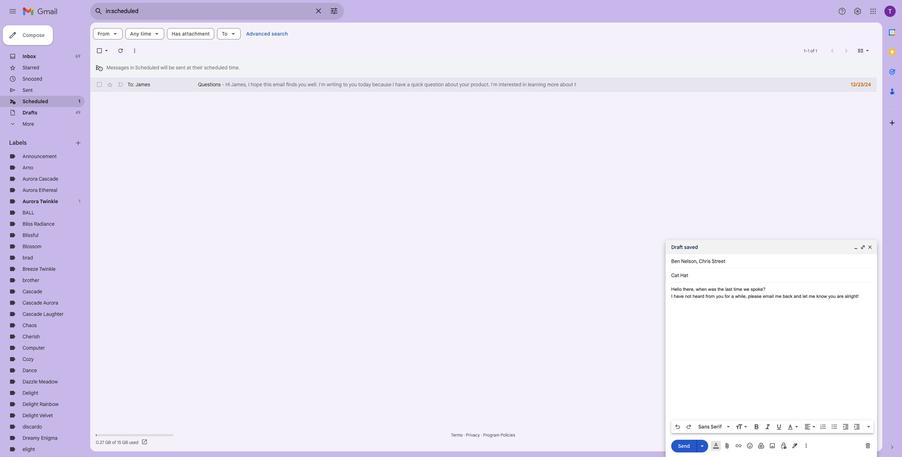 Task type: locate. For each thing, give the bounding box(es) containing it.
i'm right well.
[[319, 81, 326, 88]]

a right for
[[732, 294, 734, 299]]

have inside hello there, when was the last time we spoke? i have not heard from you for a while, please email me back and let me know you are alright!
[[674, 294, 684, 299]]

of right –
[[811, 48, 815, 53]]

0.27
[[96, 440, 104, 445]]

0 vertical spatial twinkle
[[40, 198, 58, 205]]

-
[[222, 81, 224, 88]]

delight up discardo link
[[23, 413, 38, 419]]

of inside footer
[[112, 440, 116, 445]]

used
[[129, 440, 138, 445]]

messages
[[106, 65, 129, 71]]

gb right the 15
[[122, 440, 128, 445]]

scheduled inside 'main content'
[[135, 65, 159, 71]]

privacy link
[[466, 433, 480, 438]]

1 horizontal spatial about
[[560, 81, 573, 88]]

days
[[853, 433, 862, 438]]

cascade
[[39, 176, 58, 182], [23, 289, 42, 295], [23, 300, 42, 306], [23, 311, 42, 318]]

2 i'm from the left
[[491, 81, 498, 88]]

indent more ‪(⌘])‬ image
[[854, 424, 861, 431]]

Subject field
[[672, 272, 872, 279]]

questions - hi james, i hope this email finds you well. i'm writing to you today because i have a quick question about your product. i'm interested in learning more about t
[[198, 81, 576, 88]]

delight down delight link
[[23, 402, 38, 408]]

elight
[[23, 447, 35, 453]]

about
[[445, 81, 458, 88], [560, 81, 573, 88]]

2 gb from the left
[[122, 440, 128, 445]]

1 me from the left
[[776, 294, 782, 299]]

hope
[[251, 81, 262, 88]]

1 horizontal spatial gb
[[122, 440, 128, 445]]

2 vertical spatial delight
[[23, 413, 38, 419]]

1 vertical spatial time
[[734, 287, 743, 292]]

email right this
[[273, 81, 285, 88]]

close image
[[868, 245, 873, 250]]

email
[[273, 81, 285, 88], [763, 294, 774, 299]]

delight link
[[23, 390, 38, 397]]

0 horizontal spatial i'm
[[319, 81, 326, 88]]

1 about from the left
[[445, 81, 458, 88]]

last account activity: 2 days ago details
[[808, 433, 871, 445]]

0 horizontal spatial time
[[141, 31, 151, 37]]

advanced search
[[246, 31, 288, 37]]

breeze twinkle
[[23, 266, 56, 273]]

0 horizontal spatial a
[[407, 81, 410, 88]]

aurora for aurora ethereal
[[23, 187, 38, 194]]

0 vertical spatial have
[[395, 81, 406, 88]]

aurora for aurora cascade
[[23, 176, 38, 182]]

back
[[783, 294, 793, 299]]

messages in scheduled will be sent at their scheduled time.
[[106, 65, 240, 71]]

there,
[[683, 287, 695, 292]]

0 horizontal spatial ·
[[464, 433, 465, 438]]

0 horizontal spatial have
[[395, 81, 406, 88]]

me right let
[[809, 294, 816, 299]]

more send options image
[[699, 443, 706, 450]]

to button
[[217, 28, 241, 39]]

1 vertical spatial have
[[674, 294, 684, 299]]

1 delight from the top
[[23, 390, 38, 397]]

me
[[776, 294, 782, 299], [809, 294, 816, 299]]

spoke?
[[751, 287, 766, 292]]

indent less ‪(⌘[)‬ image
[[843, 424, 850, 431]]

redo ‪(⌘y)‬ image
[[686, 424, 693, 431]]

labels navigation
[[0, 23, 90, 458]]

any time button
[[126, 28, 164, 39]]

1 horizontal spatial in
[[523, 81, 527, 88]]

0 horizontal spatial scheduled
[[23, 98, 48, 105]]

cascade for cascade aurora
[[23, 300, 42, 306]]

attachment
[[182, 31, 210, 37]]

question
[[425, 81, 444, 88]]

advanced search options image
[[327, 4, 341, 18]]

a inside row
[[407, 81, 410, 88]]

inbox
[[23, 53, 36, 60]]

1 horizontal spatial email
[[763, 294, 774, 299]]

bulleted list ‪(⌘⇧8)‬ image
[[831, 424, 838, 431]]

cascade link
[[23, 289, 42, 295]]

1 horizontal spatial have
[[674, 294, 684, 299]]

cascade up ethereal
[[39, 176, 58, 182]]

3 delight from the top
[[23, 413, 38, 419]]

· right the privacy
[[481, 433, 482, 438]]

dance link
[[23, 368, 37, 374]]

about left the your
[[445, 81, 458, 88]]

1 vertical spatial scheduled
[[23, 98, 48, 105]]

starred
[[23, 65, 39, 71]]

formatting options toolbar
[[672, 421, 874, 434]]

1 vertical spatial delight
[[23, 402, 38, 408]]

inbox link
[[23, 53, 36, 60]]

scheduled up the "drafts"
[[23, 98, 48, 105]]

scheduled
[[135, 65, 159, 71], [23, 98, 48, 105]]

row
[[90, 78, 877, 92]]

0 horizontal spatial of
[[112, 440, 116, 445]]

0 horizontal spatial me
[[776, 294, 782, 299]]

you right to
[[349, 81, 357, 88]]

0 vertical spatial time
[[141, 31, 151, 37]]

announcement
[[23, 153, 57, 160]]

twinkle right breeze
[[39, 266, 56, 273]]

bold ‪(⌘b)‬ image
[[753, 424, 760, 431]]

me left back
[[776, 294, 782, 299]]

1 horizontal spatial time
[[734, 287, 743, 292]]

main content
[[90, 23, 883, 452]]

main content containing from
[[90, 23, 883, 452]]

0.27 gb of 15 gb used
[[96, 440, 138, 445]]

email down spoke?
[[763, 294, 774, 299]]

cascade down cascade link
[[23, 300, 42, 306]]

15
[[117, 440, 121, 445]]

about left the t
[[560, 81, 573, 88]]

delight for delight velvet
[[23, 413, 38, 419]]

in left learning
[[523, 81, 527, 88]]

i'm right product. at the top
[[491, 81, 498, 88]]

0 vertical spatial delight
[[23, 390, 38, 397]]

today
[[358, 81, 371, 88]]

cascade up chaos "link"
[[23, 311, 42, 318]]

elight link
[[23, 447, 35, 453]]

sent link
[[23, 87, 33, 93]]

saved
[[685, 244, 698, 251]]

toggle split pane mode image
[[857, 47, 864, 54]]

insert signature image
[[792, 443, 799, 450]]

i right because
[[393, 81, 394, 88]]

time
[[141, 31, 151, 37], [734, 287, 743, 292]]

aurora for aurora twinkle
[[23, 198, 39, 205]]

gb
[[105, 440, 111, 445], [122, 440, 128, 445]]

0 vertical spatial scheduled
[[135, 65, 159, 71]]

1
[[804, 48, 806, 53], [808, 48, 810, 53], [816, 48, 818, 53], [79, 99, 80, 104], [79, 199, 80, 204]]

None search field
[[90, 3, 344, 20]]

of left the 15
[[112, 440, 116, 445]]

delight down dazzle
[[23, 390, 38, 397]]

ball link
[[23, 210, 34, 216]]

scheduled left will on the left top
[[135, 65, 159, 71]]

are
[[837, 294, 844, 299]]

1 vertical spatial of
[[112, 440, 116, 445]]

twinkle down ethereal
[[40, 198, 58, 205]]

1 horizontal spatial i'm
[[491, 81, 498, 88]]

in right messages
[[130, 65, 134, 71]]

cascade down the brother
[[23, 289, 42, 295]]

dazzle meadow
[[23, 379, 58, 385]]

aurora up ball link
[[23, 198, 39, 205]]

i down hello
[[672, 294, 673, 299]]

aurora up aurora twinkle link
[[23, 187, 38, 194]]

0 vertical spatial of
[[811, 48, 815, 53]]

search mail image
[[92, 5, 105, 18]]

you left well.
[[298, 81, 307, 88]]

serif
[[711, 424, 722, 430]]

refresh image
[[117, 47, 124, 54]]

0 horizontal spatial gb
[[105, 440, 111, 445]]

have left quick on the top left of the page
[[395, 81, 406, 88]]

will
[[161, 65, 168, 71]]

tab list
[[883, 23, 903, 432]]

bliss
[[23, 221, 33, 227]]

questions
[[198, 81, 221, 88]]

draft
[[672, 244, 683, 251]]

2 delight from the top
[[23, 402, 38, 408]]

2 horizontal spatial i
[[672, 294, 673, 299]]

1 horizontal spatial ·
[[481, 433, 482, 438]]

gb right 0.27
[[105, 440, 111, 445]]

time up while,
[[734, 287, 743, 292]]

you down the
[[716, 294, 724, 299]]

1 vertical spatial twinkle
[[39, 266, 56, 273]]

row containing to:
[[90, 78, 877, 92]]

cascade laughter
[[23, 311, 64, 318]]

aurora up "laughter"
[[43, 300, 58, 306]]

1 horizontal spatial me
[[809, 294, 816, 299]]

learning
[[528, 81, 546, 88]]

at
[[187, 65, 191, 71]]

·
[[464, 433, 465, 438], [481, 433, 482, 438]]

0 vertical spatial email
[[273, 81, 285, 88]]

james
[[135, 81, 150, 88]]

1 · from the left
[[464, 433, 465, 438]]

· right terms link
[[464, 433, 465, 438]]

attach files image
[[724, 443, 731, 450]]

time right any
[[141, 31, 151, 37]]

1 vertical spatial in
[[523, 81, 527, 88]]

aurora
[[23, 176, 38, 182], [23, 187, 38, 194], [23, 198, 39, 205], [43, 300, 58, 306]]

cherish
[[23, 334, 40, 340]]

aurora down arno link
[[23, 176, 38, 182]]

0 vertical spatial in
[[130, 65, 134, 71]]

i left hope
[[248, 81, 250, 88]]

cascade for cascade link
[[23, 289, 42, 295]]

cascade laughter link
[[23, 311, 64, 318]]

brother link
[[23, 277, 39, 284]]

time.
[[229, 65, 240, 71]]

0 horizontal spatial about
[[445, 81, 458, 88]]

settings image
[[854, 7, 862, 16]]

minimize image
[[854, 245, 859, 250]]

dazzle
[[23, 379, 38, 385]]

brad link
[[23, 255, 33, 261]]

1 vertical spatial a
[[732, 294, 734, 299]]

1 gb from the left
[[105, 440, 111, 445]]

of
[[811, 48, 815, 53], [112, 440, 116, 445]]

program
[[483, 433, 500, 438]]

0 vertical spatial a
[[407, 81, 410, 88]]

1 horizontal spatial scheduled
[[135, 65, 159, 71]]

chris
[[699, 258, 711, 265]]

more image
[[131, 47, 138, 54]]

not
[[685, 294, 692, 299]]

time inside hello there, when was the last time we spoke? i have not heard from you for a while, please email me back and let me know you are alright!
[[734, 287, 743, 292]]

a left quick on the top left of the page
[[407, 81, 410, 88]]

for
[[725, 294, 731, 299]]

have down hello
[[674, 294, 684, 299]]

1 vertical spatial email
[[763, 294, 774, 299]]

footer
[[90, 432, 877, 446]]

you left are
[[829, 294, 836, 299]]

None checkbox
[[96, 47, 103, 54], [96, 81, 103, 88], [96, 47, 103, 54], [96, 81, 103, 88]]

interested
[[499, 81, 522, 88]]

ben nelson , chris street
[[672, 258, 726, 265]]

last
[[808, 433, 816, 438]]

1 horizontal spatial of
[[811, 48, 815, 53]]

numbered list ‪(⌘⇧7)‬ image
[[820, 424, 827, 431]]

enigma
[[41, 435, 58, 442]]

computer link
[[23, 345, 45, 352]]

1 horizontal spatial a
[[732, 294, 734, 299]]



Task type: describe. For each thing, give the bounding box(es) containing it.
insert photo image
[[769, 443, 776, 450]]

49
[[76, 110, 80, 115]]

aurora twinkle link
[[23, 198, 58, 205]]

dazzle meadow link
[[23, 379, 58, 385]]

brad
[[23, 255, 33, 261]]

more formatting options image
[[866, 424, 873, 431]]

the
[[718, 287, 724, 292]]

0 horizontal spatial email
[[273, 81, 285, 88]]

dreamy enigma
[[23, 435, 58, 442]]

sans serif option
[[697, 424, 726, 431]]

brother
[[23, 277, 39, 284]]

–
[[806, 48, 808, 53]]

details link
[[858, 440, 871, 445]]

aurora ethereal
[[23, 187, 57, 194]]

writing
[[327, 81, 342, 88]]

to: james
[[128, 81, 150, 88]]

0 horizontal spatial in
[[130, 65, 134, 71]]

delight for delight rainbow
[[23, 402, 38, 408]]

time inside any time dropdown button
[[141, 31, 151, 37]]

snoozed
[[23, 76, 42, 82]]

pop out image
[[861, 245, 866, 250]]

account
[[817, 433, 833, 438]]

terms link
[[451, 433, 463, 438]]

labels
[[9, 140, 27, 147]]

has
[[172, 31, 181, 37]]

gmail image
[[23, 4, 61, 18]]

delight velvet
[[23, 413, 53, 419]]

2 about from the left
[[560, 81, 573, 88]]

computer
[[23, 345, 45, 352]]

italic ‪(⌘i)‬ image
[[765, 424, 772, 431]]

terms
[[451, 433, 463, 438]]

1 horizontal spatial i
[[393, 81, 394, 88]]

drafts link
[[23, 110, 37, 116]]

2 · from the left
[[481, 433, 482, 438]]

be
[[169, 65, 175, 71]]

discard draft ‪(⌘⇧d)‬ image
[[865, 443, 872, 450]]

and
[[794, 294, 802, 299]]

draft saved dialog
[[666, 240, 878, 458]]

meadow
[[39, 379, 58, 385]]

more button
[[0, 118, 85, 130]]

breeze
[[23, 266, 38, 273]]

1 i'm from the left
[[319, 81, 326, 88]]

row inside 'main content'
[[90, 78, 877, 92]]

have inside 'main content'
[[395, 81, 406, 88]]

Message Body text field
[[672, 286, 872, 419]]

blissful link
[[23, 232, 39, 239]]

james,
[[231, 81, 247, 88]]

drafts
[[23, 110, 37, 116]]

aurora ethereal link
[[23, 187, 57, 194]]

sent
[[176, 65, 186, 71]]

street
[[712, 258, 726, 265]]

more
[[547, 81, 559, 88]]

delight velvet link
[[23, 413, 53, 419]]

ethereal
[[39, 187, 57, 194]]

toggle confidential mode image
[[781, 443, 788, 450]]

compose
[[23, 32, 45, 38]]

delight rainbow
[[23, 402, 59, 408]]

discardo link
[[23, 424, 42, 430]]

labels heading
[[9, 140, 75, 147]]

twinkle for breeze twinkle
[[39, 266, 56, 273]]

search
[[272, 31, 288, 37]]

from
[[706, 294, 715, 299]]

69
[[76, 54, 80, 59]]

follow link to manage storage image
[[141, 439, 148, 446]]

cascade for cascade laughter
[[23, 311, 42, 318]]

breeze twinkle link
[[23, 266, 56, 273]]

velvet
[[39, 413, 53, 419]]

to
[[343, 81, 348, 88]]

please
[[749, 294, 762, 299]]

while,
[[736, 294, 747, 299]]

insert link ‪(⌘k)‬ image
[[735, 443, 743, 450]]

support image
[[838, 7, 847, 16]]

Search mail text field
[[106, 8, 310, 15]]

email inside hello there, when was the last time we spoke? i have not heard from you for a while, please email me back and let me know you are alright!
[[763, 294, 774, 299]]

terms · privacy · program policies
[[451, 433, 515, 438]]

aurora cascade
[[23, 176, 58, 182]]

insert emoji ‪(⌘⇧2)‬ image
[[747, 443, 754, 450]]

footer containing terms
[[90, 432, 877, 446]]

2 me from the left
[[809, 294, 816, 299]]

well.
[[308, 81, 318, 88]]

details
[[858, 440, 871, 445]]

cascade aurora
[[23, 300, 58, 306]]

a inside hello there, when was the last time we spoke? i have not heard from you for a while, please email me back and let me know you are alright!
[[732, 294, 734, 299]]

underline ‪(⌘u)‬ image
[[776, 424, 783, 431]]

know
[[817, 294, 828, 299]]

their
[[193, 65, 203, 71]]

bliss radiance
[[23, 221, 55, 227]]

sans serif
[[699, 424, 722, 430]]

arno link
[[23, 165, 33, 171]]

advanced search button
[[244, 28, 291, 40]]

let
[[803, 294, 808, 299]]

more options image
[[805, 443, 809, 450]]

arno
[[23, 165, 33, 171]]

delight for delight link
[[23, 390, 38, 397]]

finds
[[286, 81, 297, 88]]

policies
[[501, 433, 515, 438]]

i inside hello there, when was the last time we spoke? i have not heard from you for a while, please email me back and let me know you are alright!
[[672, 294, 673, 299]]

dreamy enigma link
[[23, 435, 58, 442]]

main menu image
[[8, 7, 17, 16]]

scheduled link
[[23, 98, 48, 105]]

cascade aurora link
[[23, 300, 58, 306]]

0 horizontal spatial i
[[248, 81, 250, 88]]

delight rainbow link
[[23, 402, 59, 408]]

compose button
[[3, 25, 53, 45]]

to
[[222, 31, 228, 37]]

announcement link
[[23, 153, 57, 160]]

send button
[[672, 440, 697, 453]]

more
[[23, 121, 34, 127]]

ball
[[23, 210, 34, 216]]

any
[[130, 31, 139, 37]]

undo ‪(⌘z)‬ image
[[674, 424, 682, 431]]

blossom
[[23, 244, 42, 250]]

insert files using drive image
[[758, 443, 765, 450]]

hi
[[226, 81, 230, 88]]

clear search image
[[312, 4, 326, 18]]

scheduled inside labels navigation
[[23, 98, 48, 105]]

to:
[[128, 81, 134, 88]]

2
[[850, 433, 852, 438]]

cherish link
[[23, 334, 40, 340]]

twinkle for aurora twinkle
[[40, 198, 58, 205]]



Task type: vqa. For each thing, say whether or not it's contained in the screenshot.
BALL
yes



